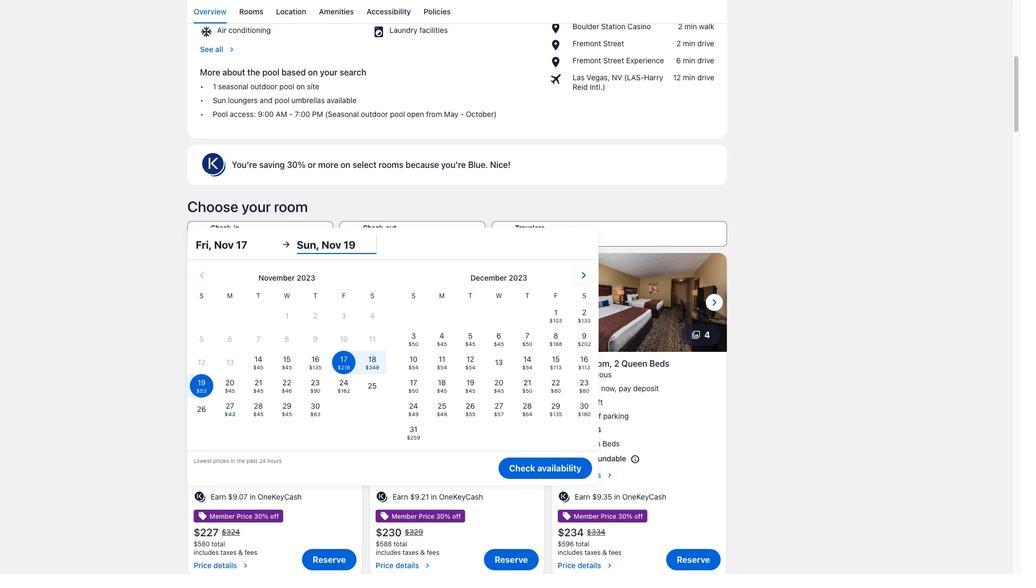 Task type: describe. For each thing, give the bounding box(es) containing it.
now, for $234
[[602, 384, 617, 393]]

pm
[[312, 110, 323, 118]]

sq inside 300 sq ft free self parking sleeps 2 1 king bed
[[406, 398, 414, 407]]

more details button for $234
[[558, 471, 721, 480]]

rooms
[[239, 7, 263, 16]]

$230
[[376, 526, 402, 538]]

you're
[[441, 160, 466, 170]]

pool for based
[[262, 67, 280, 77]]

fees for $234
[[609, 549, 622, 556]]

reserve now, pay deposit list item for $234
[[558, 384, 721, 393]]

free self parking for $234
[[572, 412, 629, 420]]

check inside room - bed type assigned at check in 8.2/10 very good
[[312, 358, 337, 369]]

now, for $230
[[419, 384, 435, 393]]

november
[[259, 273, 295, 282]]

4 inside sleeps 4 2 queen beds
[[597, 425, 602, 434]]

experience
[[626, 56, 665, 65]]

1 inside 300 sq ft free self parking sleeps 2 1 king bed
[[390, 439, 393, 448]]

1 horizontal spatial -
[[289, 110, 293, 118]]

$227 $324 $580 total includes taxes & fees
[[194, 526, 258, 556]]

accessibility link
[[367, 0, 411, 23]]

m for november 2023
[[227, 292, 233, 299]]

earn $9.07 in onekeycash
[[211, 493, 302, 501]]

taxes for $227
[[221, 549, 237, 556]]

about
[[223, 67, 245, 77]]

fabulous for $230
[[399, 370, 430, 379]]

more for $227
[[194, 471, 212, 480]]

7:00
[[295, 110, 310, 118]]

sleeps inside 300 sq ft free self parking sleeps 2 1 king bed
[[390, 425, 413, 434]]

$9.35
[[593, 493, 613, 501]]

more details button for $227
[[194, 471, 357, 480]]

sun, nov 19 button
[[297, 235, 377, 254]]

300 sq ft list item for $230
[[376, 398, 539, 407]]

rooms
[[379, 160, 404, 170]]

free for $234
[[572, 412, 587, 420]]

pool
[[213, 110, 228, 118]]

member for $230
[[392, 513, 417, 520]]

november 2023
[[259, 273, 315, 282]]

access:
[[230, 110, 256, 118]]

price down the $580 at the left
[[194, 561, 212, 570]]

min for 6 min drive
[[683, 56, 696, 65]]

location
[[276, 7, 306, 16]]

deluxe for $230
[[376, 358, 403, 369]]

at
[[303, 358, 310, 369]]

december
[[471, 273, 507, 282]]

show all 4 images for deluxe room, 2 queen beds image
[[692, 331, 701, 339]]

fremont for fremont street experience
[[573, 56, 602, 65]]

reserve now, pay deposit for $234
[[572, 384, 659, 393]]

300 inside 300 sq ft free self parking sleeps 2 1 king bed
[[390, 398, 404, 407]]

sq for $234
[[588, 398, 596, 407]]

parking inside 300 sq ft free self parking sleeps 2 1 king bed
[[421, 412, 447, 420]]

partially refundable button for $234
[[558, 454, 721, 464]]

off for $227
[[270, 513, 279, 520]]

assigned
[[264, 358, 300, 369]]

on for more
[[341, 160, 351, 170]]

partially for $227
[[194, 454, 222, 463]]

self inside 300 sq ft free self parking sleeps 2 1 king bed
[[407, 412, 419, 420]]

300 for $234
[[572, 398, 586, 407]]

free self parking list item for $234
[[558, 411, 721, 421]]

fees for $230
[[427, 549, 440, 556]]

on inside list item
[[296, 82, 305, 91]]

off for $230
[[453, 513, 461, 520]]

all
[[215, 45, 223, 54]]

seasonal
[[218, 82, 249, 91]]

and
[[260, 96, 273, 105]]

reserve button for $230
[[484, 549, 539, 570]]

open
[[407, 110, 424, 118]]

sleeps 4 2 queen beds
[[572, 425, 620, 448]]

parking for $227
[[239, 412, 265, 420]]

6
[[677, 56, 681, 65]]

fri,
[[196, 238, 212, 251]]

nov right sun,
[[322, 238, 341, 251]]

reserve now, pay deposit for $230
[[390, 384, 477, 393]]

2 horizontal spatial -
[[461, 110, 464, 118]]

earn $9.35 in onekeycash
[[575, 493, 667, 501]]

1 seasonal outdoor pool on site
[[213, 82, 319, 91]]

0 horizontal spatial 19
[[344, 238, 356, 251]]

0 vertical spatial the
[[247, 67, 260, 77]]

total for $234
[[576, 540, 589, 548]]

$324 button
[[221, 527, 241, 537]]

street for fremont street experience
[[604, 56, 624, 65]]

reserve now, pay deposit list item for $227
[[194, 384, 357, 393]]

nov down choose at the left top of the page
[[211, 233, 226, 243]]

choose
[[187, 197, 239, 215]]

amenities link
[[319, 0, 354, 23]]

f for november 2023
[[342, 292, 346, 299]]

1 t from the left
[[257, 292, 261, 299]]

30% left or
[[287, 160, 306, 170]]

1 horizontal spatial 19
[[381, 233, 390, 243]]

9:00
[[258, 110, 274, 118]]

nov 17 button
[[187, 221, 333, 247]]

2 t from the left
[[314, 292, 318, 299]]

30% for $230
[[436, 513, 451, 520]]

1 inside list item
[[213, 82, 216, 91]]

type
[[242, 358, 262, 369]]

$329
[[405, 528, 423, 536]]

search
[[340, 67, 367, 77]]

next month image
[[578, 269, 590, 282]]

from
[[426, 110, 442, 118]]

on for based
[[308, 67, 318, 77]]

4 s from the left
[[583, 292, 587, 299]]

past
[[247, 458, 258, 464]]

nov right sun, nov 19
[[363, 233, 378, 243]]

fees for $227
[[245, 549, 258, 556]]

earn for $230
[[393, 493, 408, 501]]

pay for $230
[[437, 384, 449, 393]]

2 inside deluxe room, 2 queen beds 8.9/10 fabulous
[[615, 358, 620, 369]]

300 for $227
[[208, 398, 221, 407]]

station
[[602, 22, 626, 31]]

12
[[674, 73, 681, 82]]

300 sq ft for $234
[[572, 398, 603, 407]]

includes for $227
[[194, 549, 219, 556]]

check inside the lowest prices in the past 24 hours check availability
[[510, 463, 536, 473]]

6 min drive
[[677, 56, 715, 65]]

4 t from the left
[[526, 292, 530, 299]]

details up $9.35 in the right of the page
[[578, 471, 601, 480]]

laundry
[[390, 26, 418, 34]]

$234
[[558, 526, 584, 538]]

refundable for $227
[[224, 454, 262, 463]]

select
[[353, 160, 377, 170]]

partially refundable for $234
[[558, 454, 627, 463]]

air conditioning
[[217, 26, 271, 34]]

room
[[194, 358, 216, 369]]

deposit for $230
[[451, 384, 477, 393]]

pool inside pool access: 9:00 am - 7:00 pm (seasonal outdoor pool open from may - october) list item
[[390, 110, 405, 118]]

sleeps inside sleeps 4 2 queen beds
[[572, 425, 595, 434]]

drive for 6 min drive
[[698, 56, 715, 65]]

2 5 button from the left
[[499, 324, 539, 345]]

2 min walk
[[679, 22, 715, 31]]

earn for $227
[[211, 493, 226, 501]]

$9.07
[[228, 493, 248, 501]]

queen for 4
[[578, 439, 601, 448]]

site
[[307, 82, 319, 91]]

nov right fri,
[[214, 238, 234, 251]]

king inside 300 sq ft free self parking sleeps 2 1 king bed
[[395, 439, 410, 448]]

includes for $230
[[376, 549, 401, 556]]

deluxe room, 1 king bed 8.9/10 fabulous
[[376, 358, 474, 379]]

overview link
[[194, 0, 227, 23]]

bar
[[390, 4, 401, 13]]

popular location image for fremont street experience
[[550, 56, 569, 68]]

reserve now, pay deposit for $227
[[208, 384, 295, 393]]

sun loungers and pool umbrellas available
[[213, 96, 357, 105]]

$230 $329 $588 total includes taxes & fees
[[376, 526, 440, 556]]

default theme image for $227
[[194, 491, 207, 503]]

reserve now, pay deposit list item for $230
[[376, 384, 539, 393]]

price down $9.07
[[237, 513, 253, 520]]

$334
[[587, 528, 606, 536]]

2023 for december 2023
[[509, 273, 528, 282]]

details down prices
[[214, 471, 237, 480]]

free self parking for $227
[[208, 412, 265, 420]]

nov 17
[[211, 233, 237, 243]]

sun,
[[297, 238, 319, 251]]

room
[[274, 197, 308, 215]]

onekeycash for $227
[[258, 493, 302, 501]]

2 show next image image from the left
[[526, 296, 539, 309]]

queen for room,
[[622, 358, 648, 369]]

more about the pool based on your search
[[200, 67, 367, 77]]

fremont street
[[573, 39, 624, 48]]

8.2/10
[[194, 370, 215, 379]]

(las-
[[625, 73, 644, 82]]

0 vertical spatial your
[[320, 67, 338, 77]]

nice!
[[490, 160, 511, 170]]

1 seasonal outdoor pool on site list item
[[200, 82, 537, 91]]

pool access: 9:00 am - 7:00 pm (seasonal outdoor pool open from may - october) list item
[[200, 109, 537, 119]]

available
[[327, 96, 357, 105]]

2 queen beds list item
[[558, 439, 721, 449]]

3 s from the left
[[412, 292, 416, 299]]

ft for $234
[[598, 398, 603, 407]]

room - bed type assigned at check in 8.2/10 very good
[[194, 358, 347, 379]]

popular location image for fremont street
[[550, 39, 569, 51]]

list containing 1 seasonal outdoor pool on site
[[200, 82, 537, 119]]

sun, nov 19
[[297, 238, 356, 251]]

policies link
[[424, 0, 451, 23]]

free self parking list item for $230
[[376, 411, 539, 421]]

medium image up $9.35 in the right of the page
[[606, 471, 614, 480]]

very
[[217, 370, 232, 379]]

partially refundable for $227
[[194, 454, 262, 463]]

$334 button
[[586, 527, 607, 537]]

location link
[[276, 0, 306, 23]]

& for $230
[[421, 549, 425, 556]]

pool for umbrellas
[[275, 96, 290, 105]]

nov 19 button
[[340, 221, 486, 247]]

because
[[406, 160, 439, 170]]

sun
[[213, 96, 226, 105]]

facilities
[[420, 26, 448, 34]]

self for $227
[[225, 412, 237, 420]]

$588
[[376, 540, 392, 548]]

12 min drive
[[674, 73, 715, 82]]

partially refundable button for $230
[[376, 454, 539, 464]]

price details button for $227
[[194, 557, 258, 570]]

outdoor inside list item
[[251, 82, 278, 91]]

in inside the lowest prices in the past 24 hours check availability
[[231, 458, 235, 464]]

$227
[[194, 526, 219, 538]]



Task type: vqa. For each thing, say whether or not it's contained in the screenshot.


Task type: locate. For each thing, give the bounding box(es) containing it.
now,
[[237, 384, 253, 393], [419, 384, 435, 393], [602, 384, 617, 393]]

1 horizontal spatial free self parking list item
[[376, 411, 539, 421]]

0 horizontal spatial room,
[[405, 358, 430, 369]]

1 small image from the left
[[198, 511, 208, 521]]

in
[[340, 358, 347, 369]]

deposit down room - bed type assigned at check in 8.2/10 very good
[[269, 384, 295, 393]]

saving
[[259, 160, 285, 170]]

small image up $227
[[198, 511, 208, 521]]

las
[[573, 73, 585, 82]]

w for december
[[496, 292, 502, 299]]

drive for 12 min drive
[[698, 73, 715, 82]]

outdoor down sun loungers and pool umbrellas available list item
[[361, 110, 388, 118]]

1 horizontal spatial 300
[[390, 398, 404, 407]]

30% down earn $9.07 in onekeycash
[[254, 513, 269, 520]]

refundable
[[224, 454, 262, 463], [406, 454, 444, 463], [588, 454, 627, 463]]

taxes inside $227 $324 $580 total includes taxes & fees
[[221, 549, 237, 556]]

1 300 sq ft list item from the left
[[194, 398, 357, 407]]

2 deluxe from the left
[[558, 358, 585, 369]]

300 sq ft list item
[[194, 398, 357, 407], [376, 398, 539, 407], [558, 398, 721, 407]]

0 horizontal spatial fabulous
[[399, 370, 430, 379]]

2 300 sq ft list item from the left
[[376, 398, 539, 407]]

price details down the $580 at the left
[[194, 561, 237, 570]]

more details for $234
[[558, 471, 601, 480]]

0 horizontal spatial price details button
[[194, 557, 258, 570]]

1 horizontal spatial 1
[[390, 439, 393, 448]]

2 onekeycash from the left
[[439, 493, 483, 501]]

partially refundable for $230
[[376, 454, 444, 463]]

onekeycash for $234
[[623, 493, 667, 501]]

1 reserve now, pay deposit list item from the left
[[194, 384, 357, 393]]

1 fabulous from the left
[[399, 370, 430, 379]]

street for fremont street
[[604, 39, 624, 48]]

1 s from the left
[[200, 292, 204, 299]]

0 vertical spatial 4
[[705, 330, 710, 340]]

2 drive from the top
[[698, 56, 715, 65]]

2 300 from the left
[[390, 398, 404, 407]]

& down $324 button
[[238, 549, 243, 556]]

your
[[320, 67, 338, 77], [242, 197, 271, 215]]

airport image
[[550, 73, 569, 85]]

pay down deluxe room, 2 queen beds 8.9/10 fabulous
[[619, 384, 632, 393]]

list containing overview
[[187, 0, 727, 23]]

drive down 2 min drive
[[698, 56, 715, 65]]

0 horizontal spatial deposit
[[269, 384, 295, 393]]

2 8.9/10 from the left
[[558, 370, 579, 379]]

3 reserve now, pay deposit list item from the left
[[558, 384, 721, 393]]

desk, laptop workspace, blackout drapes, iron/ironing board image for $227
[[187, 253, 363, 352]]

free self parking list item
[[194, 411, 357, 421], [376, 411, 539, 421], [558, 411, 721, 421]]

the
[[247, 67, 260, 77], [237, 458, 245, 464]]

4 inside button
[[705, 330, 710, 340]]

member price 30% off up '$334'
[[574, 513, 643, 520]]

1 taxes from the left
[[221, 549, 237, 556]]

1 horizontal spatial price details button
[[376, 557, 440, 570]]

300 sq ft list item down room - bed type assigned at check in 8.2/10 very good
[[194, 398, 357, 407]]

deluxe room, 2 queen beds 8.9/10 fabulous
[[558, 358, 670, 379]]

prices
[[213, 458, 229, 464]]

show next image image
[[344, 296, 357, 309], [526, 296, 539, 309], [708, 296, 721, 309]]

partially refundable button up earn $9.07 in onekeycash
[[194, 454, 357, 464]]

reserve now, pay deposit down deluxe room, 2 queen beds 8.9/10 fabulous
[[572, 384, 659, 393]]

previous month image
[[196, 269, 209, 282]]

1 horizontal spatial self
[[407, 412, 419, 420]]

loungers
[[228, 96, 258, 105]]

0 horizontal spatial free self parking
[[208, 412, 265, 420]]

self down "very"
[[225, 412, 237, 420]]

reserve now, pay deposit list item down deluxe room, 1 king bed 8.9/10 fabulous
[[376, 384, 539, 393]]

earn left $9.07
[[211, 493, 226, 501]]

1 horizontal spatial the
[[247, 67, 260, 77]]

3 member from the left
[[574, 513, 599, 520]]

2 s from the left
[[370, 292, 375, 299]]

min
[[685, 22, 697, 31], [683, 39, 696, 48], [683, 56, 696, 65], [683, 73, 696, 82]]

0 vertical spatial king
[[438, 358, 456, 369]]

300 sq ft list item for $227
[[194, 398, 357, 407]]

1 horizontal spatial f
[[554, 292, 558, 299]]

4
[[705, 330, 710, 340], [597, 425, 602, 434]]

min for 2 min drive
[[683, 39, 696, 48]]

desk, laptop workspace, blackout drapes, iron/ironing board image
[[187, 253, 363, 352], [370, 253, 545, 352]]

2 sq from the left
[[406, 398, 414, 407]]

1 horizontal spatial parking
[[421, 412, 447, 420]]

pool inside sun loungers and pool umbrellas available list item
[[275, 96, 290, 105]]

pay for $234
[[619, 384, 632, 393]]

member up '$334'
[[574, 513, 599, 520]]

1 horizontal spatial reserve now, pay deposit list item
[[376, 384, 539, 393]]

room, inside deluxe room, 2 queen beds 8.9/10 fabulous
[[587, 358, 612, 369]]

now, down deluxe room, 2 queen beds 8.9/10 fabulous
[[602, 384, 617, 393]]

outdoor inside list item
[[361, 110, 388, 118]]

partially for $230
[[376, 454, 404, 463]]

2 reserve now, pay deposit from the left
[[390, 384, 477, 393]]

king inside deluxe room, 1 king bed 8.9/10 fabulous
[[438, 358, 456, 369]]

3 reserve button from the left
[[667, 549, 721, 570]]

1 horizontal spatial reserve button
[[484, 549, 539, 570]]

1 room, from the left
[[405, 358, 430, 369]]

fabulous inside deluxe room, 1 king bed 8.9/10 fabulous
[[399, 370, 430, 379]]

sleeps 4 list item
[[558, 425, 721, 435]]

1 self from the left
[[225, 412, 237, 420]]

total right the $588
[[394, 540, 407, 548]]

nov
[[211, 233, 226, 243], [363, 233, 378, 243], [214, 238, 234, 251], [322, 238, 341, 251]]

1 300 from the left
[[208, 398, 221, 407]]

3 now, from the left
[[602, 384, 617, 393]]

show next image image for $234
[[708, 296, 721, 309]]

fees inside $227 $324 $580 total includes taxes & fees
[[245, 549, 258, 556]]

2 horizontal spatial deposit
[[634, 384, 659, 393]]

- right am
[[289, 110, 293, 118]]

price details for $230
[[376, 561, 419, 570]]

total for $227
[[212, 540, 225, 548]]

fremont down boulder
[[573, 39, 602, 48]]

1 horizontal spatial off
[[453, 513, 461, 520]]

2 total from the left
[[394, 540, 407, 548]]

on left site
[[296, 82, 305, 91]]

0 horizontal spatial 1
[[213, 82, 216, 91]]

details left medium image
[[396, 561, 419, 570]]

1 horizontal spatial partially
[[376, 454, 404, 463]]

1 parking from the left
[[239, 412, 265, 420]]

1 price details from the left
[[194, 561, 237, 570]]

laundry facilities
[[390, 26, 448, 34]]

5 button
[[317, 324, 357, 345], [499, 324, 539, 345]]

3 popular location image from the top
[[550, 56, 569, 68]]

0 vertical spatial on
[[308, 67, 318, 77]]

onekeycash for $230
[[439, 493, 483, 501]]

earn $9.21 in onekeycash
[[393, 493, 483, 501]]

nv
[[612, 73, 623, 82]]

2 fremont from the top
[[573, 56, 602, 65]]

2 ft from the left
[[416, 398, 421, 407]]

beds for 4
[[603, 439, 620, 448]]

free self parking list item for $227
[[194, 411, 357, 421]]

fees inside $234 $334 $596 total includes taxes & fees
[[609, 549, 622, 556]]

deposit for $227
[[269, 384, 295, 393]]

0 horizontal spatial more details
[[194, 471, 237, 480]]

1 horizontal spatial more details
[[558, 471, 601, 480]]

1 partially from the left
[[194, 454, 222, 463]]

1
[[213, 82, 216, 91], [432, 358, 436, 369], [390, 439, 393, 448]]

8.9/10 for $230
[[376, 370, 397, 379]]

deluxe inside deluxe room, 1 king bed 8.9/10 fabulous
[[376, 358, 403, 369]]

more details for $227
[[194, 471, 237, 480]]

(seasonal
[[325, 110, 359, 118]]

0 horizontal spatial sq
[[223, 398, 232, 407]]

min right 6
[[683, 56, 696, 65]]

fabulous for $234
[[581, 370, 612, 379]]

medium image for $324
[[241, 561, 250, 570]]

0 vertical spatial check
[[312, 358, 337, 369]]

1 vertical spatial fremont
[[573, 56, 602, 65]]

-
[[289, 110, 293, 118], [461, 110, 464, 118], [219, 358, 223, 369]]

2 inside 300 sq ft free self parking sleeps 2 1 king bed
[[415, 425, 419, 434]]

harry
[[644, 73, 664, 82]]

partially refundable button for $227
[[194, 454, 357, 464]]

1 includes from the left
[[194, 549, 219, 556]]

pool up 1 seasonal outdoor pool on site
[[262, 67, 280, 77]]

bed inside room - bed type assigned at check in 8.2/10 very good
[[225, 358, 240, 369]]

0 vertical spatial 1
[[213, 82, 216, 91]]

taxes down $334 button
[[585, 549, 601, 556]]

1 horizontal spatial 4
[[705, 330, 710, 340]]

2 fabulous from the left
[[581, 370, 612, 379]]

price details button down '$230 $329 $588 total includes taxes & fees'
[[376, 557, 440, 570]]

pay
[[255, 384, 267, 393], [437, 384, 449, 393], [619, 384, 632, 393]]

1 horizontal spatial partially refundable
[[376, 454, 444, 463]]

2 more details button from the left
[[558, 471, 721, 480]]

earn right default theme icon
[[393, 493, 408, 501]]

3 partially refundable button from the left
[[558, 454, 721, 464]]

overview
[[194, 7, 227, 16]]

3 pay from the left
[[619, 384, 632, 393]]

$9.21
[[410, 493, 429, 501]]

small image for $230
[[380, 511, 390, 521]]

2 5 from the left
[[523, 330, 528, 340]]

partially refundable down 300 sq ft free self parking sleeps 2 1 king bed
[[376, 454, 444, 463]]

0 horizontal spatial queen
[[578, 439, 601, 448]]

0 horizontal spatial reserve now, pay deposit
[[208, 384, 295, 393]]

0 horizontal spatial show previous image image
[[194, 296, 207, 309]]

pay for $227
[[255, 384, 267, 393]]

& inside $234 $334 $596 total includes taxes & fees
[[603, 549, 607, 556]]

30% for $227
[[254, 513, 269, 520]]

0 horizontal spatial partially refundable
[[194, 454, 262, 463]]

2 2023 from the left
[[509, 273, 528, 282]]

casino
[[628, 22, 651, 31]]

price down the $588
[[376, 561, 394, 570]]

3 price details from the left
[[558, 561, 601, 570]]

reserve button for $234
[[667, 549, 721, 570]]

queen
[[622, 358, 648, 369], [578, 439, 601, 448]]

1 show previous image image from the left
[[194, 296, 207, 309]]

& for $227
[[238, 549, 243, 556]]

1 horizontal spatial small image
[[380, 511, 390, 521]]

price details
[[194, 561, 237, 570], [376, 561, 419, 570], [558, 561, 601, 570]]

3 reserve now, pay deposit from the left
[[572, 384, 659, 393]]

1 horizontal spatial default theme image
[[558, 491, 571, 503]]

price details button for $230
[[376, 557, 440, 570]]

am
[[276, 110, 287, 118]]

member price 30% off for $234
[[574, 513, 643, 520]]

3 deposit from the left
[[634, 384, 659, 393]]

fri, nov 17
[[196, 238, 247, 251]]

2 pay from the left
[[437, 384, 449, 393]]

3 show next image image from the left
[[708, 296, 721, 309]]

1 horizontal spatial sleeps
[[572, 425, 595, 434]]

taxes inside '$230 $329 $588 total includes taxes & fees'
[[403, 549, 419, 556]]

price details button down $227 $324 $580 total includes taxes & fees
[[194, 557, 258, 570]]

total inside $227 $324 $580 total includes taxes & fees
[[212, 540, 225, 548]]

2 f from the left
[[554, 292, 558, 299]]

good
[[234, 370, 253, 379]]

2 price details from the left
[[376, 561, 419, 570]]

free self parking list item up sleeps 4 list item at the bottom of the page
[[558, 411, 721, 421]]

pool up the sun loungers and pool umbrellas available
[[280, 82, 294, 91]]

3 self from the left
[[589, 412, 601, 420]]

medium image for $334
[[606, 561, 614, 570]]

free down "very"
[[208, 412, 223, 420]]

2 partially from the left
[[376, 454, 404, 463]]

bed inside 300 sq ft free self parking sleeps 2 1 king bed
[[412, 439, 426, 448]]

3 total from the left
[[576, 540, 589, 548]]

2 free self parking from the left
[[572, 412, 629, 420]]

1 price details button from the left
[[194, 557, 258, 570]]

refundable for $234
[[588, 454, 627, 463]]

room, inside deluxe room, 1 king bed 8.9/10 fabulous
[[405, 358, 430, 369]]

1 horizontal spatial onekeycash
[[439, 493, 483, 501]]

medium image for restaurant
[[228, 45, 236, 54]]

list
[[187, 0, 727, 23], [550, 22, 715, 92], [200, 82, 537, 119], [194, 384, 357, 449], [376, 384, 539, 449], [558, 384, 721, 449]]

small image
[[198, 511, 208, 521], [380, 511, 390, 521]]

see all button
[[200, 38, 537, 54]]

check availability button
[[499, 458, 592, 479]]

& inside $227 $324 $580 total includes taxes & fees
[[238, 549, 243, 556]]

queen inside deluxe room, 2 queen beds 8.9/10 fabulous
[[622, 358, 648, 369]]

2 vertical spatial on
[[341, 160, 351, 170]]

min for 12 min drive
[[683, 73, 696, 82]]

2 horizontal spatial off
[[635, 513, 643, 520]]

list containing boulder station casino
[[550, 22, 715, 92]]

small image for $227
[[198, 511, 208, 521]]

ft up sleeps 4 2 queen beds
[[598, 398, 603, 407]]

1 free self parking from the left
[[208, 412, 265, 420]]

more
[[318, 160, 339, 170]]

default theme image
[[194, 491, 207, 503], [558, 491, 571, 503]]

show previous image image for $227
[[194, 296, 207, 309]]

2 deposit from the left
[[451, 384, 477, 393]]

on
[[308, 67, 318, 77], [296, 82, 305, 91], [341, 160, 351, 170]]

8.9/10 inside deluxe room, 2 queen beds 8.9/10 fabulous
[[558, 370, 579, 379]]

more up small icon
[[558, 471, 576, 480]]

1 earn from the left
[[211, 493, 226, 501]]

0 horizontal spatial w
[[284, 292, 290, 299]]

1 popular location image from the top
[[550, 22, 569, 34]]

1 horizontal spatial pay
[[437, 384, 449, 393]]

2 show previous image image from the left
[[558, 296, 571, 309]]

theme default image
[[256, 5, 266, 14]]

you're
[[232, 160, 257, 170]]

8.9/10 inside deluxe room, 1 king bed 8.9/10 fabulous
[[376, 370, 397, 379]]

m for december 2023
[[439, 292, 445, 299]]

f
[[342, 292, 346, 299], [554, 292, 558, 299]]

street up nv
[[604, 56, 624, 65]]

2
[[679, 22, 683, 31], [677, 39, 681, 48], [615, 358, 620, 369], [415, 425, 419, 434], [572, 439, 576, 448]]

1 vertical spatial on
[[296, 82, 305, 91]]

- up "very"
[[219, 358, 223, 369]]

earn left $9.35 in the right of the page
[[575, 493, 591, 501]]

taxes down $324 button
[[221, 549, 237, 556]]

onekeycash down hours
[[258, 493, 302, 501]]

free up sleeps 4 2 queen beds
[[572, 412, 587, 420]]

medium image inside see all button
[[228, 45, 236, 54]]

you're saving 30% or more on select rooms because you're blue. nice!
[[232, 160, 511, 170]]

drive for 2 min drive
[[698, 39, 715, 48]]

on right more
[[341, 160, 351, 170]]

includes for $234
[[558, 549, 583, 556]]

1 w from the left
[[284, 292, 290, 299]]

2 horizontal spatial free
[[572, 412, 587, 420]]

reserve now, pay deposit list item
[[194, 384, 357, 393], [376, 384, 539, 393], [558, 384, 721, 393]]

0 horizontal spatial 2023
[[297, 273, 315, 282]]

2 w from the left
[[496, 292, 502, 299]]

w down december 2023
[[496, 292, 502, 299]]

1 pay from the left
[[255, 384, 267, 393]]

pay down deluxe room, 1 king bed 8.9/10 fabulous
[[437, 384, 449, 393]]

parking down "good"
[[239, 412, 265, 420]]

includes down the $588
[[376, 549, 401, 556]]

2 horizontal spatial self
[[589, 412, 601, 420]]

now, down deluxe room, 1 king bed 8.9/10 fabulous
[[419, 384, 435, 393]]

0 vertical spatial popular location image
[[550, 22, 569, 34]]

default theme image for $234
[[558, 491, 571, 503]]

amenities
[[319, 7, 354, 16]]

2 street from the top
[[604, 56, 624, 65]]

deposit
[[269, 384, 295, 393], [451, 384, 477, 393], [634, 384, 659, 393]]

1 king bed list item
[[376, 439, 539, 449]]

2 parking from the left
[[421, 412, 447, 420]]

0 horizontal spatial member
[[210, 513, 235, 520]]

1 partially refundable from the left
[[194, 454, 262, 463]]

1 vertical spatial popular location image
[[550, 39, 569, 51]]

1 horizontal spatial deluxe
[[558, 358, 585, 369]]

bed inside deluxe room, 1 king bed 8.9/10 fabulous
[[458, 358, 474, 369]]

more down lowest
[[194, 471, 212, 480]]

free inside 300 sq ft free self parking sleeps 2 1 king bed
[[390, 412, 405, 420]]

deluxe room, 2 queen beds | desk, laptop workspace, blackout drapes, iron/ironing board image
[[552, 253, 727, 352]]

fees inside '$230 $329 $588 total includes taxes & fees'
[[427, 549, 440, 556]]

default theme image
[[376, 491, 389, 503]]

2 horizontal spatial refundable
[[588, 454, 627, 463]]

member price 30% off for $230
[[392, 513, 461, 520]]

0 horizontal spatial 5 button
[[317, 324, 357, 345]]

fremont for fremont street
[[573, 39, 602, 48]]

deluxe for $234
[[558, 358, 585, 369]]

1 member price 30% off from the left
[[210, 513, 279, 520]]

room, for $230
[[405, 358, 430, 369]]

default theme image up small icon
[[558, 491, 571, 503]]

1 member from the left
[[210, 513, 235, 520]]

umbrellas
[[292, 96, 325, 105]]

1 vertical spatial the
[[237, 458, 245, 464]]

based
[[282, 67, 306, 77]]

deluxe inside deluxe room, 2 queen beds 8.9/10 fabulous
[[558, 358, 585, 369]]

1 horizontal spatial 300 sq ft
[[572, 398, 603, 407]]

1 horizontal spatial 8.9/10
[[558, 370, 579, 379]]

300
[[208, 398, 221, 407], [390, 398, 404, 407], [572, 398, 586, 407]]

1 horizontal spatial partially refundable button
[[376, 454, 539, 464]]

sun loungers and pool umbrellas available list item
[[200, 96, 537, 105]]

0 horizontal spatial 300
[[208, 398, 221, 407]]

30% for $234
[[619, 513, 633, 520]]

0 horizontal spatial taxes
[[221, 549, 237, 556]]

w for november
[[284, 292, 290, 299]]

1 horizontal spatial fees
[[427, 549, 440, 556]]

member for $234
[[574, 513, 599, 520]]

show previous image image for $234
[[558, 296, 571, 309]]

2 horizontal spatial parking
[[604, 412, 629, 420]]

1 vertical spatial 4
[[597, 425, 602, 434]]

3 free self parking list item from the left
[[558, 411, 721, 421]]

lowest prices in the past 24 hours check availability
[[194, 458, 582, 473]]

& inside '$230 $329 $588 total includes taxes & fees'
[[421, 549, 425, 556]]

now, down "good"
[[237, 384, 253, 393]]

parking up sleeps 4 list item at the bottom of the page
[[604, 412, 629, 420]]

fremont street experience
[[573, 56, 665, 65]]

air
[[217, 26, 227, 34]]

las vegas, nv (las-harry reid intl.)
[[573, 73, 664, 91]]

19 left nov 19
[[344, 238, 356, 251]]

1 5 button from the left
[[317, 324, 357, 345]]

2 reserve now, pay deposit list item from the left
[[376, 384, 539, 393]]

member for $227
[[210, 513, 235, 520]]

0 horizontal spatial fees
[[245, 549, 258, 556]]

total right "$596" in the right of the page
[[576, 540, 589, 548]]

1 m from the left
[[227, 292, 233, 299]]

min left walk
[[685, 22, 697, 31]]

24
[[259, 458, 266, 464]]

2 inside sleeps 4 2 queen beds
[[572, 439, 576, 448]]

check left in
[[312, 358, 337, 369]]

0 horizontal spatial 300 sq ft list item
[[194, 398, 357, 407]]

ft inside 300 sq ft free self parking sleeps 2 1 king bed
[[416, 398, 421, 407]]

2 now, from the left
[[419, 384, 435, 393]]

sleeps up 'availability'
[[572, 425, 595, 434]]

total for $230
[[394, 540, 407, 548]]

$329 button
[[404, 527, 424, 537]]

2 horizontal spatial 300 sq ft list item
[[558, 398, 721, 407]]

w down november 2023
[[284, 292, 290, 299]]

small image up $230
[[380, 511, 390, 521]]

$324
[[222, 528, 240, 536]]

1 sleeps from the left
[[390, 425, 413, 434]]

policies
[[424, 7, 451, 16]]

2 horizontal spatial pay
[[619, 384, 632, 393]]

3 partially from the left
[[558, 454, 587, 463]]

2 horizontal spatial taxes
[[585, 549, 601, 556]]

sleeps up the lowest prices in the past 24 hours check availability
[[390, 425, 413, 434]]

reserve button for $227
[[302, 549, 357, 570]]

medium image
[[228, 45, 236, 54], [606, 471, 614, 480], [241, 561, 250, 570], [606, 561, 614, 570]]

check left 'availability'
[[510, 463, 536, 473]]

pool access: 9:00 am - 7:00 pm (seasonal outdoor pool open from may - october)
[[213, 110, 497, 118]]

medium image
[[424, 561, 432, 570]]

2 & from the left
[[421, 549, 425, 556]]

0 vertical spatial drive
[[698, 39, 715, 48]]

0 horizontal spatial self
[[225, 412, 237, 420]]

price details for $234
[[558, 561, 601, 570]]

2 horizontal spatial member price 30% off
[[574, 513, 643, 520]]

t down december 2023
[[526, 292, 530, 299]]

2 earn from the left
[[393, 493, 408, 501]]

2 horizontal spatial partially refundable
[[558, 454, 627, 463]]

min for 2 min walk
[[685, 22, 697, 31]]

2 includes from the left
[[376, 549, 401, 556]]

3 refundable from the left
[[588, 454, 627, 463]]

300 sq ft for $227
[[208, 398, 239, 407]]

refundable left hours
[[224, 454, 262, 463]]

1 horizontal spatial beds
[[650, 358, 670, 369]]

includes down the $580 at the left
[[194, 549, 219, 556]]

1 more details from the left
[[194, 471, 237, 480]]

3 fees from the left
[[609, 549, 622, 556]]

1 free from the left
[[208, 412, 223, 420]]

300 sq ft list item for $234
[[558, 398, 721, 407]]

show previous image image
[[194, 296, 207, 309], [558, 296, 571, 309]]

2 horizontal spatial price details
[[558, 561, 601, 570]]

4 button
[[681, 324, 721, 345]]

$580
[[194, 540, 210, 548]]

2 sleeps from the left
[[572, 425, 595, 434]]

1 vertical spatial street
[[604, 56, 624, 65]]

3 300 sq ft list item from the left
[[558, 398, 721, 407]]

0 horizontal spatial price details
[[194, 561, 237, 570]]

2 room, from the left
[[587, 358, 612, 369]]

in for $227
[[250, 493, 256, 501]]

reserve now, pay deposit list item down room - bed type assigned at check in 8.2/10 very good
[[194, 384, 357, 393]]

details for $234
[[578, 561, 601, 570]]

in for $230
[[431, 493, 437, 501]]

30%
[[287, 160, 306, 170], [254, 513, 269, 520], [436, 513, 451, 520], [619, 513, 633, 520]]

1 horizontal spatial show previous image image
[[558, 296, 571, 309]]

price up '$334'
[[601, 513, 617, 520]]

price details button for $234
[[558, 557, 622, 570]]

t down december
[[469, 292, 473, 299]]

medium image right all
[[228, 45, 236, 54]]

reid
[[573, 83, 588, 91]]

1 free self parking list item from the left
[[194, 411, 357, 421]]

pool inside the 1 seasonal outdoor pool on site list item
[[280, 82, 294, 91]]

now, for $227
[[237, 384, 253, 393]]

2 fees from the left
[[427, 549, 440, 556]]

includes inside $227 $324 $580 total includes taxes & fees
[[194, 549, 219, 556]]

beds
[[650, 358, 670, 369], [603, 439, 620, 448]]

2 horizontal spatial partially refundable button
[[558, 454, 721, 464]]

3 t from the left
[[469, 292, 473, 299]]

the left past
[[237, 458, 245, 464]]

2 horizontal spatial 300
[[572, 398, 586, 407]]

sleeps 2 list item
[[376, 425, 539, 435]]

3 parking from the left
[[604, 412, 629, 420]]

member up '$329'
[[392, 513, 417, 520]]

1 onekeycash from the left
[[258, 493, 302, 501]]

sq down deluxe room, 1 king bed 8.9/10 fabulous
[[406, 398, 414, 407]]

2 horizontal spatial now,
[[602, 384, 617, 393]]

0 horizontal spatial now,
[[237, 384, 253, 393]]

ft down "good"
[[234, 398, 239, 407]]

2 reserve button from the left
[[484, 549, 539, 570]]

off down earn $9.21 in onekeycash
[[453, 513, 461, 520]]

more details down prices
[[194, 471, 237, 480]]

0 horizontal spatial bed
[[225, 358, 240, 369]]

2 small image from the left
[[380, 511, 390, 521]]

0 horizontal spatial reserve now, pay deposit list item
[[194, 384, 357, 393]]

beds inside sleeps 4 2 queen beds
[[603, 439, 620, 448]]

1 more details button from the left
[[194, 471, 357, 480]]

pool
[[262, 67, 280, 77], [280, 82, 294, 91], [275, 96, 290, 105], [390, 110, 405, 118]]

0 horizontal spatial onekeycash
[[258, 493, 302, 501]]

small image
[[562, 511, 572, 521]]

fabulous inside deluxe room, 2 queen beds 8.9/10 fabulous
[[581, 370, 612, 379]]

price up '$329'
[[419, 513, 435, 520]]

1 8.9/10 from the left
[[376, 370, 397, 379]]

1 ft from the left
[[234, 398, 239, 407]]

$596
[[558, 540, 574, 548]]

the inside the lowest prices in the past 24 hours check availability
[[237, 458, 245, 464]]

reserve now, pay deposit down "good"
[[208, 384, 295, 393]]

2 more details from the left
[[558, 471, 601, 480]]

1 horizontal spatial free
[[390, 412, 405, 420]]

2 taxes from the left
[[403, 549, 419, 556]]

free self parking up sleeps 4 2 queen beds
[[572, 412, 629, 420]]

2023 for november 2023
[[297, 273, 315, 282]]

free self parking down "good"
[[208, 412, 265, 420]]

1 drive from the top
[[698, 39, 715, 48]]

nov 19
[[363, 233, 390, 243]]

member price 30% off for $227
[[210, 513, 279, 520]]

1 horizontal spatial member price 30% off
[[392, 513, 461, 520]]

1 vertical spatial your
[[242, 197, 271, 215]]

$234 $334 $596 total includes taxes & fees
[[558, 526, 622, 556]]

300 down deluxe room, 1 king bed 8.9/10 fabulous
[[390, 398, 404, 407]]

1 f from the left
[[342, 292, 346, 299]]

ft for $227
[[234, 398, 239, 407]]

price details button down $234 $334 $596 total includes taxes & fees on the right of page
[[558, 557, 622, 570]]

boulder station casino
[[573, 22, 651, 31]]

0 horizontal spatial default theme image
[[194, 491, 207, 503]]

0 horizontal spatial free
[[208, 412, 223, 420]]

0 horizontal spatial sleeps
[[390, 425, 413, 434]]

taxes for $234
[[585, 549, 601, 556]]

partially refundable button down 2 queen beds list item
[[558, 454, 721, 464]]

may
[[444, 110, 459, 118]]

taxes inside $234 $334 $596 total includes taxes & fees
[[585, 549, 601, 556]]

- inside room - bed type assigned at check in 8.2/10 very good
[[219, 358, 223, 369]]

walk
[[699, 22, 715, 31]]

in right prices
[[231, 458, 235, 464]]

reserve button
[[302, 549, 357, 570], [484, 549, 539, 570], [667, 549, 721, 570]]

300 sq ft
[[208, 398, 239, 407], [572, 398, 603, 407]]

2 vertical spatial 1
[[390, 439, 393, 448]]

queen inside sleeps 4 2 queen beds
[[578, 439, 601, 448]]

300 down "very"
[[208, 398, 221, 407]]

price down "$596" in the right of the page
[[558, 561, 576, 570]]

includes inside $234 $334 $596 total includes taxes & fees
[[558, 549, 583, 556]]

total
[[212, 540, 225, 548], [394, 540, 407, 548], [576, 540, 589, 548]]

free up the lowest prices in the past 24 hours check availability
[[390, 412, 405, 420]]

1 inside deluxe room, 1 king bed 8.9/10 fabulous
[[432, 358, 436, 369]]

1 horizontal spatial total
[[394, 540, 407, 548]]

partially for $234
[[558, 454, 587, 463]]

0 horizontal spatial member price 30% off
[[210, 513, 279, 520]]

300 sq ft up sleeps 4 2 queen beds
[[572, 398, 603, 407]]

1 horizontal spatial 300 sq ft list item
[[376, 398, 539, 407]]

reserve
[[208, 384, 235, 393], [390, 384, 417, 393], [572, 384, 600, 393], [313, 555, 346, 565], [495, 555, 528, 565], [677, 555, 710, 565]]

2 horizontal spatial price details button
[[558, 557, 622, 570]]

& down $334 button
[[603, 549, 607, 556]]

member price 30% off up '$329'
[[392, 513, 461, 520]]

popular location image
[[550, 22, 569, 34], [550, 39, 569, 51], [550, 56, 569, 68]]

1 default theme image from the left
[[194, 491, 207, 503]]

1 horizontal spatial your
[[320, 67, 338, 77]]

2 horizontal spatial includes
[[558, 549, 583, 556]]

price details for $227
[[194, 561, 237, 570]]

includes down "$596" in the right of the page
[[558, 549, 583, 556]]

sq down "very"
[[223, 398, 232, 407]]

partially up 'availability'
[[558, 454, 587, 463]]

f for december 2023
[[554, 292, 558, 299]]

total inside $234 $334 $596 total includes taxes & fees
[[576, 540, 589, 548]]

2 horizontal spatial reserve now, pay deposit
[[572, 384, 659, 393]]

refundable for $230
[[406, 454, 444, 463]]

or
[[308, 160, 316, 170]]

1 horizontal spatial bed
[[412, 439, 426, 448]]

default theme image up $227
[[194, 491, 207, 503]]

onekeycash right $9.35 in the right of the page
[[623, 493, 667, 501]]

more details
[[194, 471, 237, 480], [558, 471, 601, 480]]

0 horizontal spatial deluxe
[[376, 358, 403, 369]]

price details down "$596" in the right of the page
[[558, 561, 601, 570]]

price details button
[[194, 557, 258, 570], [376, 557, 440, 570], [558, 557, 622, 570]]

2 partially refundable button from the left
[[376, 454, 539, 464]]

more
[[200, 67, 220, 77], [194, 471, 212, 480], [558, 471, 576, 480]]

total inside '$230 $329 $588 total includes taxes & fees'
[[394, 540, 407, 548]]

3 drive from the top
[[698, 73, 715, 82]]

partially refundable button
[[194, 454, 357, 464], [376, 454, 539, 464], [558, 454, 721, 464]]

sq up sleeps 4 2 queen beds
[[588, 398, 596, 407]]

restaurant button
[[217, 4, 266, 15]]

beds inside deluxe room, 2 queen beds 8.9/10 fabulous
[[650, 358, 670, 369]]

includes inside '$230 $329 $588 total includes taxes & fees'
[[376, 549, 401, 556]]

details for $227
[[214, 561, 237, 570]]

more down the see all
[[200, 67, 220, 77]]

2 horizontal spatial reserve now, pay deposit list item
[[558, 384, 721, 393]]

8.9/10 for $234
[[558, 370, 579, 379]]

1 5 from the left
[[341, 330, 346, 340]]



